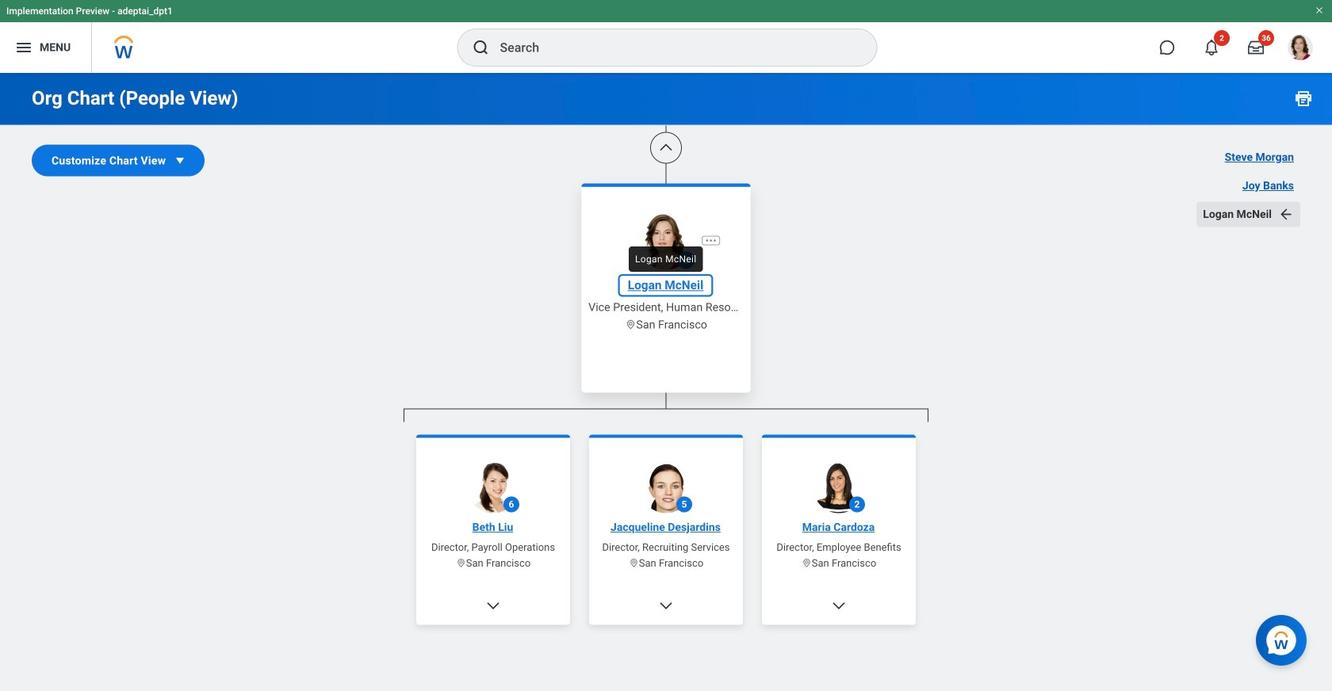 Task type: vqa. For each thing, say whether or not it's contained in the screenshot.
main content
yes



Task type: describe. For each thing, give the bounding box(es) containing it.
notifications large image
[[1204, 40, 1219, 56]]

2 chevron down image from the left
[[831, 598, 847, 614]]

1 chevron down image from the left
[[658, 598, 674, 614]]

location image for chevron down image
[[456, 558, 466, 569]]

inbox large image
[[1248, 40, 1264, 56]]

Search Workday  search field
[[500, 30, 844, 65]]

location image for 2nd chevron down icon from right
[[629, 558, 639, 569]]

print org chart image
[[1294, 89, 1313, 108]]

close environment banner image
[[1315, 6, 1324, 15]]



Task type: locate. For each thing, give the bounding box(es) containing it.
location image
[[801, 558, 812, 569]]

banner
[[0, 0, 1332, 73]]

search image
[[471, 38, 490, 57]]

related actions image
[[704, 234, 718, 247]]

chevron down image
[[658, 598, 674, 614], [831, 598, 847, 614]]

arrow left image
[[1278, 207, 1294, 222]]

1 horizontal spatial chevron down image
[[831, 598, 847, 614]]

chevron down image
[[485, 598, 501, 614]]

logan mcneil, logan mcneil, 3 direct reports element
[[404, 422, 928, 691]]

chevron up image
[[658, 140, 674, 156]]

tooltip
[[624, 242, 708, 277]]

profile logan mcneil image
[[1288, 35, 1313, 63]]

justify image
[[14, 38, 33, 57]]

main content
[[0, 0, 1332, 691]]

caret down image
[[172, 153, 188, 168]]

0 horizontal spatial chevron down image
[[658, 598, 674, 614]]

location image
[[625, 319, 636, 331], [456, 558, 466, 569], [629, 558, 639, 569]]



